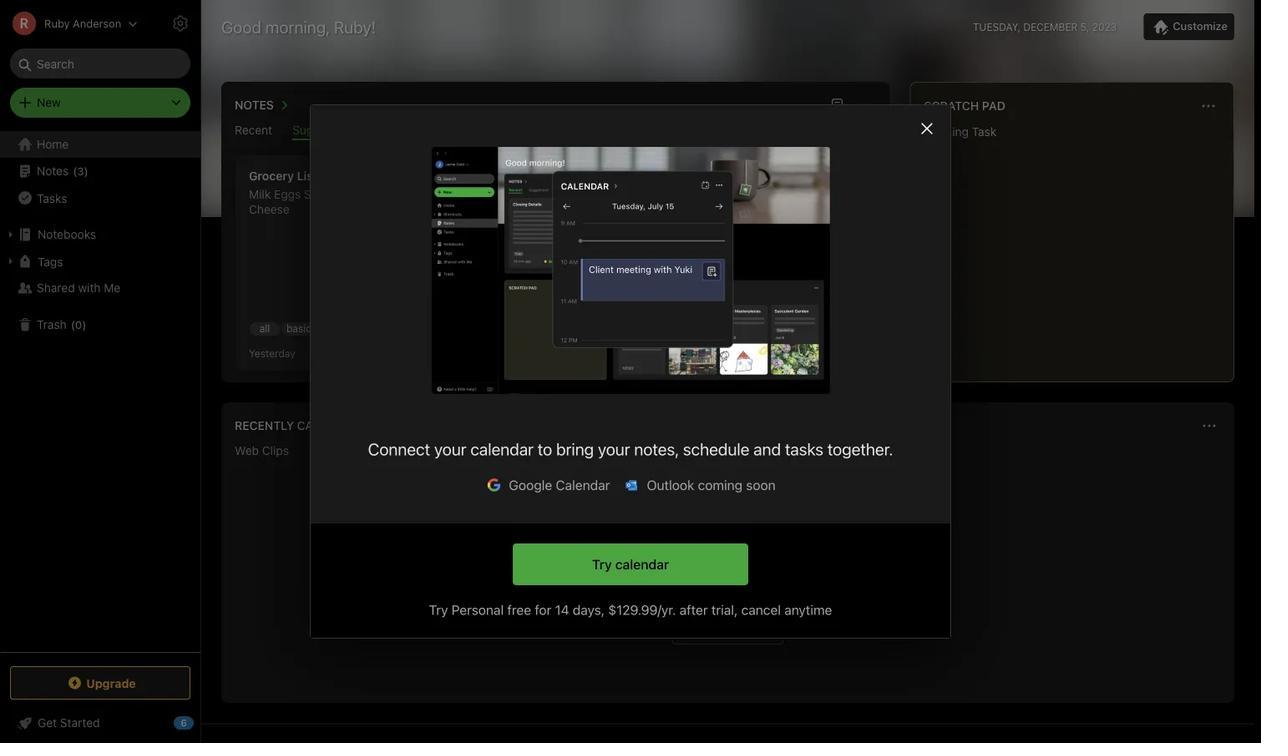 Task type: vqa. For each thing, say whether or not it's contained in the screenshot.
Strikethrough
no



Task type: locate. For each thing, give the bounding box(es) containing it.
)
[[84, 165, 88, 177], [82, 318, 86, 331]]

and right lectures,
[[765, 587, 788, 603]]

notes down home
[[37, 164, 69, 178]]

to left 'do'
[[444, 169, 455, 183]]

home link
[[0, 131, 200, 158]]

record for record meetings, lectures, and interviews.
[[599, 587, 643, 603]]

trial,
[[711, 602, 738, 618]]

1 vertical spatial nov
[[403, 347, 421, 359]]

27 down smile
[[578, 217, 589, 229]]

organize
[[403, 187, 451, 201]]

coming
[[698, 477, 743, 493]]

0 vertical spatial notes
[[235, 98, 274, 112]]

calendar up meetings,
[[615, 557, 669, 572]]

0 horizontal spatial 27
[[424, 347, 436, 359]]

and up soon
[[753, 439, 781, 459]]

tags
[[38, 254, 63, 268]]

1 horizontal spatial nov
[[556, 217, 575, 229]]

web clips tab
[[235, 444, 289, 461]]

tab list containing recent
[[225, 123, 887, 140]]

tree containing home
[[0, 131, 200, 651]]

tree
[[0, 131, 200, 651]]

1 vertical spatial 27
[[424, 347, 436, 359]]

tasks button
[[0, 185, 200, 211]]

notes inside tree
[[37, 164, 69, 178]]

settings image
[[170, 13, 190, 33]]

record down try calendar at the bottom
[[599, 587, 643, 603]]

try for try calendar
[[592, 557, 612, 572]]

and inside tab panel
[[753, 439, 781, 459]]

1 vertical spatial tab list
[[225, 444, 1231, 461]]

and
[[753, 439, 781, 459], [765, 587, 788, 603]]

record down after
[[686, 622, 731, 638]]

tasks
[[37, 191, 67, 205]]

cancel image
[[915, 117, 939, 140]]

sugar
[[304, 187, 336, 201]]

1 tab list from the top
[[225, 123, 887, 140]]

2 tab list from the top
[[225, 444, 1231, 461]]

tab list for recently captured
[[225, 444, 1231, 461]]

1 vertical spatial )
[[82, 318, 86, 331]]

schedule
[[683, 439, 749, 459]]

0 vertical spatial try
[[592, 557, 612, 572]]

1 horizontal spatial calendar
[[615, 557, 669, 572]]

upgrade button
[[10, 666, 190, 700]]

0 vertical spatial and
[[753, 439, 781, 459]]

1 horizontal spatial try
[[592, 557, 612, 572]]

5,
[[1080, 21, 1089, 33]]

things to do organize files
[[403, 169, 479, 201]]

free
[[507, 602, 531, 618]]

web
[[235, 444, 259, 458]]

try left personal
[[429, 602, 448, 618]]

suggested
[[292, 123, 351, 137]]

record inside record audio button
[[686, 622, 731, 638]]

0 vertical spatial (
[[73, 165, 77, 177]]

0 vertical spatial record
[[599, 587, 643, 603]]

your right "connect"
[[434, 439, 466, 459]]

anytime
[[784, 602, 832, 618]]

meetings,
[[646, 587, 706, 603]]

0 vertical spatial tab list
[[225, 123, 887, 140]]

calendar up google
[[470, 439, 534, 459]]

audio
[[734, 622, 769, 638]]

to inside the things to do organize files
[[444, 169, 455, 183]]

0 horizontal spatial notes
[[37, 164, 69, 178]]

grocery
[[249, 169, 294, 183]]

google calendar
[[509, 477, 610, 493]]

0 horizontal spatial try
[[429, 602, 448, 618]]

try for try personal free for 14 days, $129.99/yr. after trial, cancel anytime
[[429, 602, 448, 618]]

1 vertical spatial notes
[[37, 164, 69, 178]]

$129.99/yr.
[[608, 602, 676, 618]]

grocery list milk eggs sugar cheese
[[249, 169, 336, 216]]

) inside trash ( 0 )
[[82, 318, 86, 331]]

audio tab
[[450, 444, 480, 461]]

upgrade
[[86, 676, 136, 690]]

1 vertical spatial nov 27
[[403, 347, 436, 359]]

1 horizontal spatial your
[[598, 439, 630, 459]]

try calendar
[[592, 557, 669, 572]]

0 horizontal spatial to
[[444, 169, 455, 183]]

try up the days,
[[592, 557, 612, 572]]

notes up the recent
[[235, 98, 274, 112]]

expand tags image
[[4, 255, 18, 268]]

lectures,
[[709, 587, 762, 603]]

0 horizontal spatial your
[[434, 439, 466, 459]]

record for record audio
[[686, 622, 731, 638]]

notes
[[235, 98, 274, 112], [37, 164, 69, 178]]

things
[[403, 169, 441, 183]]

1 vertical spatial to
[[538, 439, 552, 459]]

to inside tab panel
[[538, 439, 552, 459]]

create new note
[[721, 276, 815, 291]]

smile
[[556, 169, 587, 183]]

) for trash
[[82, 318, 86, 331]]

1 vertical spatial record
[[686, 622, 731, 638]]

) right trash
[[82, 318, 86, 331]]

notes for notes ( 3 )
[[37, 164, 69, 178]]

tab list containing web clips
[[225, 444, 1231, 461]]

0 horizontal spatial calendar
[[470, 439, 534, 459]]

None search field
[[22, 48, 179, 79]]

outlook coming soon
[[647, 477, 776, 493]]

trash ( 0 )
[[37, 318, 86, 332]]

1 horizontal spatial notes
[[235, 98, 274, 112]]

your
[[434, 439, 466, 459], [598, 439, 630, 459]]

nov 27 down smile
[[556, 217, 589, 229]]

morning,
[[265, 17, 330, 36]]

(
[[73, 165, 77, 177], [71, 318, 75, 331]]

tab list up smile
[[225, 123, 887, 140]]

nov
[[556, 217, 575, 229], [403, 347, 421, 359]]

try inside try calendar button
[[592, 557, 612, 572]]

Search text field
[[22, 48, 179, 79]]

shared
[[37, 281, 75, 295]]

recently captured
[[235, 419, 360, 433]]

1 horizontal spatial to
[[538, 439, 552, 459]]

) for notes
[[84, 165, 88, 177]]

0 vertical spatial nov 27
[[556, 217, 589, 229]]

create new note button
[[696, 155, 840, 371]]

1 horizontal spatial 27
[[578, 217, 589, 229]]

) down home link
[[84, 165, 88, 177]]

calendar inside tab panel
[[470, 439, 534, 459]]

0 vertical spatial )
[[84, 165, 88, 177]]

0 horizontal spatial nov
[[403, 347, 421, 359]]

notes inside notes button
[[235, 98, 274, 112]]

0
[[75, 318, 82, 331]]

1 horizontal spatial record
[[686, 622, 731, 638]]

14
[[555, 602, 569, 618]]

new
[[37, 96, 61, 109]]

new
[[763, 276, 787, 291]]

( down home link
[[73, 165, 77, 177]]

web clips
[[235, 444, 289, 458]]

) inside notes ( 3 )
[[84, 165, 88, 177]]

0 vertical spatial to
[[444, 169, 455, 183]]

shared with me link
[[0, 275, 200, 301]]

days,
[[573, 602, 605, 618]]

tags button
[[0, 248, 200, 275]]

0 vertical spatial calendar
[[470, 439, 534, 459]]

your right bring
[[598, 439, 630, 459]]

tasks
[[785, 439, 823, 459]]

27
[[578, 217, 589, 229], [424, 347, 436, 359]]

expand notebooks image
[[4, 228, 18, 241]]

scratch
[[924, 99, 979, 113]]

cancel
[[741, 602, 781, 618]]

trash
[[37, 318, 67, 332]]

notes button
[[231, 95, 294, 115]]

tab list up coming
[[225, 444, 1231, 461]]

0 horizontal spatial record
[[599, 587, 643, 603]]

nov 27 down 1/2
[[403, 347, 436, 359]]

( inside notes ( 3 )
[[73, 165, 77, 177]]

calendar
[[470, 439, 534, 459], [615, 557, 669, 572]]

tab list
[[225, 123, 887, 140], [225, 444, 1231, 461]]

( inside trash ( 0 )
[[71, 318, 75, 331]]

1 vertical spatial (
[[71, 318, 75, 331]]

27 down 1/2
[[424, 347, 436, 359]]

( right trash
[[71, 318, 75, 331]]

pad
[[982, 99, 1005, 113]]

try personal free for 14 days, $129.99/yr. after trial, cancel anytime
[[429, 602, 832, 618]]

1 vertical spatial try
[[429, 602, 448, 618]]

good morning, ruby!
[[221, 17, 376, 36]]

0 vertical spatial 27
[[578, 217, 589, 229]]

to right emails
[[538, 439, 552, 459]]

1 vertical spatial calendar
[[615, 557, 669, 572]]



Task type: describe. For each thing, give the bounding box(es) containing it.
shared with me
[[37, 281, 120, 295]]

tuesday,
[[973, 21, 1021, 33]]

for
[[535, 602, 551, 618]]

record audio button
[[672, 616, 784, 645]]

emails
[[500, 444, 535, 458]]

notebooks
[[38, 228, 96, 241]]

captured
[[297, 419, 360, 433]]

milk
[[249, 187, 271, 201]]

outlook
[[647, 477, 694, 493]]

after
[[680, 602, 708, 618]]

images
[[309, 444, 348, 458]]

customize button
[[1143, 13, 1234, 40]]

customize
[[1173, 20, 1228, 32]]

notes ( 3 )
[[37, 164, 88, 178]]

notes,
[[634, 439, 679, 459]]

connect
[[368, 439, 430, 459]]

0 vertical spatial nov
[[556, 217, 575, 229]]

notebooks link
[[0, 221, 200, 248]]

try calendar button
[[513, 544, 748, 585]]

emails tab
[[500, 444, 535, 461]]

0 horizontal spatial nov 27
[[403, 347, 436, 359]]

recently
[[235, 419, 294, 433]]

good
[[221, 17, 261, 36]]

eggs
[[274, 187, 301, 201]]

1 horizontal spatial nov 27
[[556, 217, 589, 229]]

cheese
[[249, 203, 290, 216]]

soon
[[746, 477, 776, 493]]

clips
[[262, 444, 289, 458]]

2023
[[1092, 21, 1117, 33]]

december
[[1023, 21, 1078, 33]]

files
[[454, 187, 479, 201]]

scratch pad button
[[921, 96, 1005, 116]]

3
[[77, 165, 84, 177]]

tab list for notes
[[225, 123, 887, 140]]

ruby!
[[334, 17, 376, 36]]

( for trash
[[71, 318, 75, 331]]

yesterday
[[249, 347, 295, 359]]

( for notes
[[73, 165, 77, 177]]

all
[[259, 323, 270, 334]]

1 your from the left
[[434, 439, 466, 459]]

thumbnail image
[[543, 280, 686, 371]]

basics
[[286, 323, 317, 334]]

suggested tab
[[292, 123, 351, 140]]

together.
[[827, 439, 893, 459]]

record meetings, lectures, and interviews.
[[599, 587, 856, 603]]

notes for notes
[[235, 98, 274, 112]]

with
[[78, 281, 101, 295]]

drawing
[[590, 169, 637, 183]]

calendar inside button
[[615, 557, 669, 572]]

connect your calendar to bring your notes, schedule and tasks together. tab panel
[[311, 105, 950, 524]]

recently captured button
[[231, 416, 360, 436]]

2 your from the left
[[598, 439, 630, 459]]

do
[[458, 169, 472, 183]]

documents tab
[[368, 444, 429, 461]]

smile drawing
[[556, 169, 637, 183]]

me
[[104, 281, 120, 295]]

calendar
[[556, 477, 610, 493]]

Start writing… text field
[[924, 124, 1233, 368]]

images tab
[[309, 444, 348, 461]]

interviews.
[[791, 587, 856, 603]]

tuesday, december 5, 2023
[[973, 21, 1117, 33]]

1/2
[[422, 317, 435, 329]]

scratch pad
[[924, 99, 1005, 113]]

bring
[[556, 439, 594, 459]]

google
[[509, 477, 552, 493]]

recent
[[235, 123, 272, 137]]

recent tab
[[235, 123, 272, 140]]

note
[[790, 276, 815, 291]]

create
[[721, 276, 760, 291]]

home
[[37, 137, 69, 151]]

new button
[[10, 88, 190, 118]]

connect your calendar to bring your notes, schedule and tasks together.
[[368, 439, 893, 459]]

audio
[[450, 444, 480, 458]]

record audio
[[686, 622, 769, 638]]

list
[[297, 169, 317, 183]]

personal
[[452, 602, 504, 618]]

1 vertical spatial and
[[765, 587, 788, 603]]

documents
[[368, 444, 429, 458]]



